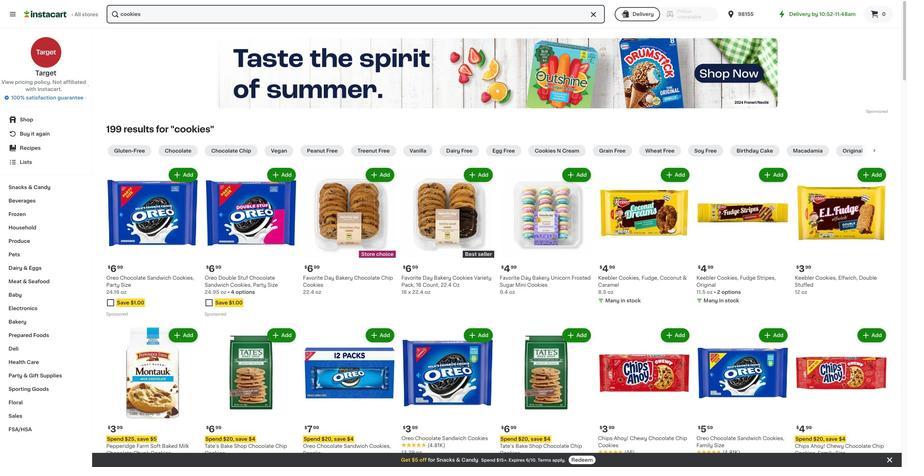 Task type: locate. For each thing, give the bounding box(es) containing it.
status
[[117, 300, 144, 305], [215, 300, 243, 305], [412, 461, 439, 466]]

target logo image
[[30, 37, 61, 68]]

product group
[[106, 167, 199, 319], [205, 167, 297, 319], [303, 167, 396, 296], [401, 167, 494, 296], [500, 167, 593, 296], [598, 167, 691, 306], [697, 167, 789, 306], [795, 167, 888, 296], [106, 327, 199, 467], [205, 327, 297, 467], [303, 327, 396, 467], [401, 327, 494, 467], [500, 327, 593, 467], [598, 327, 691, 467], [697, 327, 789, 467], [795, 327, 888, 467]]

status for middle sponserd image
[[215, 300, 243, 305]]

status for the leftmost sponserd image
[[117, 300, 144, 305]]

service type group
[[615, 7, 718, 21]]

0 horizontal spatial status
[[117, 300, 144, 305]]

None search field
[[106, 4, 606, 24]]

1 horizontal spatial status
[[215, 300, 243, 305]]

2 horizontal spatial status
[[412, 461, 439, 466]]

region
[[106, 144, 907, 158]]

sponserd image
[[866, 110, 888, 114], [106, 313, 128, 317], [205, 313, 226, 317]]

1 horizontal spatial sponserd image
[[205, 313, 226, 317]]



Task type: describe. For each thing, give the bounding box(es) containing it.
0 horizontal spatial sponserd image
[[106, 313, 128, 317]]

instacart logo image
[[24, 10, 67, 18]]

close image
[[886, 456, 894, 465]]

2 horizontal spatial sponserd image
[[866, 110, 888, 114]]

next page image
[[872, 148, 877, 153]]

Search field
[[107, 5, 605, 23]]

• sponsored: advertisement image
[[216, 38, 778, 108]]



Task type: vqa. For each thing, say whether or not it's contained in the screenshot.
status
yes



